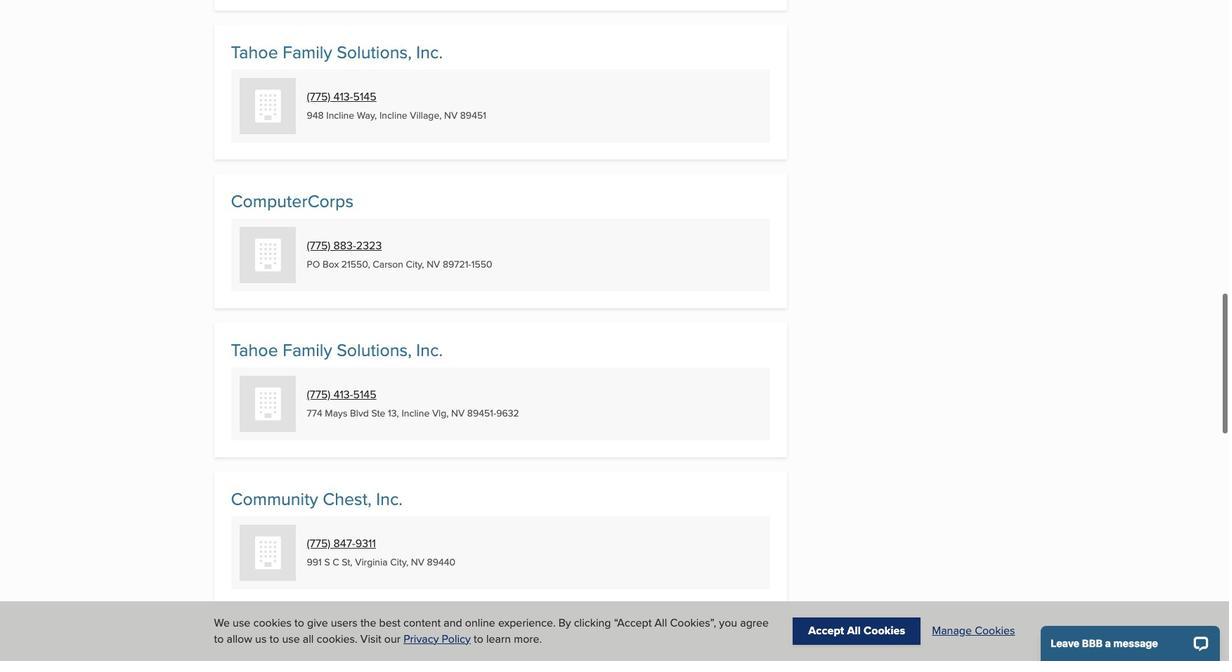 Task type: describe. For each thing, give the bounding box(es) containing it.
9311
[[356, 536, 376, 552]]

inc. up the (775) 847-9311 991 s c st , virginia city, nv 89440
[[376, 487, 403, 512]]

1 community from the top
[[231, 487, 318, 512]]

1 community chest, inc. from the top
[[231, 487, 403, 512]]

po
[[307, 258, 320, 272]]

accept
[[809, 623, 845, 639]]

tahoe for (775) 413-5145 774 mays blvd ste 13 , incline vlg, nv 89451-9632
[[231, 338, 278, 363]]

vlg,
[[432, 407, 449, 421]]

accept all cookies button
[[793, 618, 921, 645]]

948
[[307, 109, 324, 123]]

we
[[214, 615, 230, 632]]

0 horizontal spatial use
[[233, 615, 251, 632]]

991
[[307, 556, 322, 570]]

all inside button
[[848, 623, 861, 639]]

carson
[[373, 258, 404, 272]]

city, inside the (775) 847-9311 991 s c st , virginia city, nv 89440
[[390, 556, 409, 570]]

computercorps link
[[231, 189, 354, 214]]

way
[[357, 109, 375, 123]]

family for (775) 413-5145 948 incline way , incline village, nv 89451
[[283, 39, 332, 65]]

more.
[[514, 631, 542, 647]]

1 cookies from the left
[[864, 623, 906, 639]]

privacy policy to learn more.
[[404, 631, 542, 647]]

solutions, for (775) 413-5145 774 mays blvd ste 13 , incline vlg, nv 89451-9632
[[337, 338, 412, 363]]

content
[[404, 615, 441, 632]]

, inside (775) 413-5145 774 mays blvd ste 13 , incline vlg, nv 89451-9632
[[397, 407, 399, 421]]

to right "us"
[[270, 631, 279, 647]]

visit
[[361, 631, 382, 647]]

883-
[[334, 238, 356, 254]]

by
[[559, 615, 571, 632]]

, inside the (775) 847-9311 991 s c st , virginia city, nv 89440
[[350, 556, 353, 570]]

, inside (775) 413-5145 948 incline way , incline village, nv 89451
[[375, 109, 377, 123]]

, inside (775) 883-2323 po box 21550 , carson city, nv 89721-1550
[[368, 258, 370, 272]]

2 chest, from the top
[[323, 636, 372, 661]]

tahoe family solutions, inc. for (775) 413-5145 948 incline way , incline village, nv 89451
[[231, 39, 443, 65]]

experience.
[[498, 615, 556, 632]]

incline right 948
[[326, 109, 355, 123]]

village,
[[410, 109, 442, 123]]

2 community chest, inc. link from the top
[[231, 636, 403, 661]]

blvd
[[350, 407, 369, 421]]

policy
[[442, 631, 471, 647]]

learn
[[487, 631, 511, 647]]

89451
[[460, 109, 487, 123]]

1 horizontal spatial use
[[282, 631, 300, 647]]

1550
[[472, 258, 493, 272]]

and
[[444, 615, 462, 632]]

mays
[[325, 407, 348, 421]]

all inside we use cookies to give users the best content and online experience. by clicking "accept all cookies", you agree to allow us to use all cookies. visit our
[[655, 615, 668, 632]]

413- for (775) 413-5145 774 mays blvd ste 13 , incline vlg, nv 89451-9632
[[334, 387, 353, 403]]

(775) 413-5145 link for (775) 413-5145 774 mays blvd ste 13 , incline vlg, nv 89451-9632
[[307, 387, 377, 403]]

manage cookies button
[[933, 623, 1016, 640]]

(775) for (775) 413-5145 948 incline way , incline village, nv 89451
[[307, 89, 331, 105]]

inc. up (775) 413-5145 774 mays blvd ste 13 , incline vlg, nv 89451-9632
[[416, 338, 443, 363]]

2 community chest, inc. from the top
[[231, 636, 403, 661]]

2 community from the top
[[231, 636, 318, 661]]

(775) 883-2323 po box 21550 , carson city, nv 89721-1550
[[307, 238, 493, 272]]

virginia
[[355, 556, 388, 570]]

nv inside (775) 883-2323 po box 21550 , carson city, nv 89721-1550
[[427, 258, 440, 272]]

1 community chest, inc. link from the top
[[231, 487, 403, 512]]

1 chest, from the top
[[323, 487, 372, 512]]

to left learn
[[474, 631, 484, 647]]

box
[[323, 258, 339, 272]]

5145 for (775) 413-5145 948 incline way , incline village, nv 89451
[[353, 89, 377, 105]]

to left give
[[295, 615, 304, 632]]



Task type: locate. For each thing, give the bounding box(es) containing it.
(775) for (775) 847-9311 991 s c st , virginia city, nv 89440
[[307, 536, 331, 552]]

13
[[388, 407, 397, 421]]

1 family from the top
[[283, 39, 332, 65]]

5145 up blvd
[[353, 387, 377, 403]]

cookies.
[[317, 631, 358, 647]]

2323
[[356, 238, 382, 254]]

(775) up 948
[[307, 89, 331, 105]]

(775) up 991
[[307, 536, 331, 552]]

all right "accept
[[655, 615, 668, 632]]

privacy
[[404, 631, 439, 647]]

give
[[307, 615, 328, 632]]

1 vertical spatial community chest, inc. link
[[231, 636, 403, 661]]

(775) 413-5145 948 incline way , incline village, nv 89451
[[307, 89, 487, 123]]

manage
[[933, 623, 972, 639]]

, right c
[[350, 556, 353, 570]]

incline inside (775) 413-5145 774 mays blvd ste 13 , incline vlg, nv 89451-9632
[[402, 407, 430, 421]]

(775) inside (775) 883-2323 po box 21550 , carson city, nv 89721-1550
[[307, 238, 331, 254]]

0 vertical spatial community chest, inc. link
[[231, 487, 403, 512]]

agree
[[741, 615, 769, 632]]

online
[[465, 615, 496, 632]]

1 tahoe family solutions, inc. link from the top
[[231, 39, 443, 65]]

inc. down the best
[[376, 636, 403, 661]]

(775) 413-5145 774 mays blvd ste 13 , incline vlg, nv 89451-9632
[[307, 387, 519, 421]]

tahoe family solutions, inc. link
[[231, 39, 443, 65], [231, 338, 443, 363]]

0 vertical spatial community
[[231, 487, 318, 512]]

solutions, up (775) 413-5145 948 incline way , incline village, nv 89451
[[337, 39, 412, 65]]

city, right carson
[[406, 258, 424, 272]]

1 vertical spatial tahoe
[[231, 338, 278, 363]]

st
[[342, 556, 350, 570]]

5145 up the way
[[353, 89, 377, 105]]

1 vertical spatial community
[[231, 636, 318, 661]]

use left the all
[[282, 631, 300, 647]]

(775) inside (775) 413-5145 774 mays blvd ste 13 , incline vlg, nv 89451-9632
[[307, 387, 331, 403]]

2 solutions, from the top
[[337, 338, 412, 363]]

(775) for (775) 413-5145 774 mays blvd ste 13 , incline vlg, nv 89451-9632
[[307, 387, 331, 403]]

chest, up the 847- at the bottom of page
[[323, 487, 372, 512]]

tahoe for (775) 413-5145 948 incline way , incline village, nv 89451
[[231, 39, 278, 65]]

(775) up po at left
[[307, 238, 331, 254]]

1 vertical spatial solutions,
[[337, 338, 412, 363]]

1 tahoe family solutions, inc. from the top
[[231, 39, 443, 65]]

0 vertical spatial chest,
[[323, 487, 372, 512]]

1 horizontal spatial cookies
[[975, 623, 1016, 639]]

9632
[[497, 407, 519, 421]]

2 tahoe family solutions, inc. from the top
[[231, 338, 443, 363]]

incline right 13
[[402, 407, 430, 421]]

nv left 89721-
[[427, 258, 440, 272]]

use
[[233, 615, 251, 632], [282, 631, 300, 647]]

city, inside (775) 883-2323 po box 21550 , carson city, nv 89721-1550
[[406, 258, 424, 272]]

nv inside (775) 413-5145 948 incline way , incline village, nv 89451
[[444, 109, 458, 123]]

tahoe family solutions, inc. up 948
[[231, 39, 443, 65]]

tahoe family solutions, inc. link for (775) 413-5145 948 incline way , incline village, nv 89451
[[231, 39, 443, 65]]

incline right the way
[[380, 109, 408, 123]]

computercorps
[[231, 189, 354, 214]]

1 (775) from the top
[[307, 89, 331, 105]]

1 vertical spatial chest,
[[323, 636, 372, 661]]

0 vertical spatial tahoe
[[231, 39, 278, 65]]

1 413- from the top
[[334, 89, 353, 105]]

(775) inside the (775) 847-9311 991 s c st , virginia city, nv 89440
[[307, 536, 331, 552]]

2 (775) 413-5145 link from the top
[[307, 387, 377, 403]]

5145 for (775) 413-5145 774 mays blvd ste 13 , incline vlg, nv 89451-9632
[[353, 387, 377, 403]]

privacy policy link
[[404, 631, 471, 647]]

users
[[331, 615, 358, 632]]

1 vertical spatial community chest, inc.
[[231, 636, 403, 661]]

413- inside (775) 413-5145 774 mays blvd ste 13 , incline vlg, nv 89451-9632
[[334, 387, 353, 403]]

0 vertical spatial solutions,
[[337, 39, 412, 65]]

1 horizontal spatial all
[[848, 623, 861, 639]]

847-
[[334, 536, 356, 552]]

nv left 89451
[[444, 109, 458, 123]]

us
[[255, 631, 267, 647]]

tahoe family solutions, inc. for (775) 413-5145 774 mays blvd ste 13 , incline vlg, nv 89451-9632
[[231, 338, 443, 363]]

use right 'we'
[[233, 615, 251, 632]]

1 vertical spatial tahoe family solutions, inc. link
[[231, 338, 443, 363]]

tahoe family solutions, inc.
[[231, 39, 443, 65], [231, 338, 443, 363]]

0 vertical spatial 5145
[[353, 89, 377, 105]]

(775) 883-2323 link
[[307, 238, 382, 254]]

inc. up (775) 413-5145 948 incline way , incline village, nv 89451
[[416, 39, 443, 65]]

5145
[[353, 89, 377, 105], [353, 387, 377, 403]]

0 vertical spatial tahoe family solutions, inc. link
[[231, 39, 443, 65]]

solutions, up ste
[[337, 338, 412, 363]]

1 vertical spatial (775) 413-5145 link
[[307, 387, 377, 403]]

21550
[[342, 258, 368, 272]]

cookies right accept
[[864, 623, 906, 639]]

community
[[231, 487, 318, 512], [231, 636, 318, 661]]

1 vertical spatial 5145
[[353, 387, 377, 403]]

solutions,
[[337, 39, 412, 65], [337, 338, 412, 363]]

accept all cookies
[[809, 623, 906, 639]]

1 vertical spatial 413-
[[334, 387, 353, 403]]

city,
[[406, 258, 424, 272], [390, 556, 409, 570]]

tahoe family solutions, inc. up mays at the left of the page
[[231, 338, 443, 363]]

, right ste
[[397, 407, 399, 421]]

solutions, for (775) 413-5145 948 incline way , incline village, nv 89451
[[337, 39, 412, 65]]

0 vertical spatial (775) 413-5145 link
[[307, 89, 377, 105]]

2 tahoe from the top
[[231, 338, 278, 363]]

0 vertical spatial family
[[283, 39, 332, 65]]

0 vertical spatial community chest, inc.
[[231, 487, 403, 512]]

ste
[[372, 407, 386, 421]]

(775)
[[307, 89, 331, 105], [307, 238, 331, 254], [307, 387, 331, 403], [307, 536, 331, 552]]

cookies
[[253, 615, 292, 632]]

(775) 413-5145 link up the way
[[307, 89, 377, 105]]

tahoe family solutions, inc. link for (775) 413-5145 774 mays blvd ste 13 , incline vlg, nv 89451-9632
[[231, 338, 443, 363]]

1 solutions, from the top
[[337, 39, 412, 65]]

89440
[[427, 556, 456, 570]]

2 cookies from the left
[[975, 623, 1016, 639]]

2 413- from the top
[[334, 387, 353, 403]]

, down 2323
[[368, 258, 370, 272]]

community chest, inc. down give
[[231, 636, 403, 661]]

(775) inside (775) 413-5145 948 incline way , incline village, nv 89451
[[307, 89, 331, 105]]

5145 inside (775) 413-5145 774 mays blvd ste 13 , incline vlg, nv 89451-9632
[[353, 387, 377, 403]]

s
[[324, 556, 330, 570]]

0 vertical spatial city,
[[406, 258, 424, 272]]

5145 inside (775) 413-5145 948 incline way , incline village, nv 89451
[[353, 89, 377, 105]]

community chest, inc. link
[[231, 487, 403, 512], [231, 636, 403, 661]]

0 vertical spatial tahoe family solutions, inc.
[[231, 39, 443, 65]]

1 vertical spatial city,
[[390, 556, 409, 570]]

family for (775) 413-5145 774 mays blvd ste 13 , incline vlg, nv 89451-9632
[[283, 338, 332, 363]]

all
[[655, 615, 668, 632], [848, 623, 861, 639]]

chest,
[[323, 487, 372, 512], [323, 636, 372, 661]]

,
[[375, 109, 377, 123], [368, 258, 370, 272], [397, 407, 399, 421], [350, 556, 353, 570]]

nv
[[444, 109, 458, 123], [427, 258, 440, 272], [451, 407, 465, 421], [411, 556, 425, 570]]

cookies",
[[670, 615, 717, 632]]

family up 774
[[283, 338, 332, 363]]

1 5145 from the top
[[353, 89, 377, 105]]

all right accept
[[848, 623, 861, 639]]

89721-
[[443, 258, 472, 272]]

0 horizontal spatial cookies
[[864, 623, 906, 639]]

c
[[333, 556, 339, 570]]

family up 948
[[283, 39, 332, 65]]

1 vertical spatial family
[[283, 338, 332, 363]]

1 (775) 413-5145 link from the top
[[307, 89, 377, 105]]

(775) 413-5145 link for (775) 413-5145 948 incline way , incline village, nv 89451
[[307, 89, 377, 105]]

3 (775) from the top
[[307, 387, 331, 403]]

nv inside the (775) 847-9311 991 s c st , virginia city, nv 89440
[[411, 556, 425, 570]]

community chest, inc.
[[231, 487, 403, 512], [231, 636, 403, 661]]

you
[[720, 615, 738, 632]]

our
[[385, 631, 401, 647]]

to
[[295, 615, 304, 632], [214, 631, 224, 647], [270, 631, 279, 647], [474, 631, 484, 647]]

community chest, inc. up (775) 847-9311 link
[[231, 487, 403, 512]]

manage cookies
[[933, 623, 1016, 639]]

chest, down the users
[[323, 636, 372, 661]]

(775) 413-5145 link
[[307, 89, 377, 105], [307, 387, 377, 403]]

2 (775) from the top
[[307, 238, 331, 254]]

nv left 89440 at the bottom left of page
[[411, 556, 425, 570]]

the
[[361, 615, 377, 632]]

2 family from the top
[[283, 338, 332, 363]]

(775) 413-5145 link up mays at the left of the page
[[307, 387, 377, 403]]

1 tahoe from the top
[[231, 39, 278, 65]]

nv right vlg, in the left bottom of the page
[[451, 407, 465, 421]]

to left allow
[[214, 631, 224, 647]]

2 5145 from the top
[[353, 387, 377, 403]]

(775) for (775) 883-2323 po box 21550 , carson city, nv 89721-1550
[[307, 238, 331, 254]]

community chest, inc. link up (775) 847-9311 link
[[231, 487, 403, 512]]

family
[[283, 39, 332, 65], [283, 338, 332, 363]]

city, right virginia
[[390, 556, 409, 570]]

2 tahoe family solutions, inc. link from the top
[[231, 338, 443, 363]]

tahoe
[[231, 39, 278, 65], [231, 338, 278, 363]]

cookies right manage
[[975, 623, 1016, 639]]

nv inside (775) 413-5145 774 mays blvd ste 13 , incline vlg, nv 89451-9632
[[451, 407, 465, 421]]

1 vertical spatial tahoe family solutions, inc.
[[231, 338, 443, 363]]

incline
[[326, 109, 355, 123], [380, 109, 408, 123], [402, 407, 430, 421]]

we use cookies to give users the best content and online experience. by clicking "accept all cookies", you agree to allow us to use all cookies. visit our
[[214, 615, 769, 647]]

89451-
[[467, 407, 497, 421]]

allow
[[227, 631, 252, 647]]

413- for (775) 413-5145 948 incline way , incline village, nv 89451
[[334, 89, 353, 105]]

tahoe family solutions, inc. link up 948
[[231, 39, 443, 65]]

, left village,
[[375, 109, 377, 123]]

(775) up 774
[[307, 387, 331, 403]]

(775) 847-9311 991 s c st , virginia city, nv 89440
[[307, 536, 456, 570]]

tahoe family solutions, inc. link up mays at the left of the page
[[231, 338, 443, 363]]

0 vertical spatial 413-
[[334, 89, 353, 105]]

413- inside (775) 413-5145 948 incline way , incline village, nv 89451
[[334, 89, 353, 105]]

(775) 847-9311 link
[[307, 536, 376, 552]]

4 (775) from the top
[[307, 536, 331, 552]]

774
[[307, 407, 323, 421]]

all
[[303, 631, 314, 647]]

clicking
[[574, 615, 611, 632]]

inc.
[[416, 39, 443, 65], [416, 338, 443, 363], [376, 487, 403, 512], [376, 636, 403, 661]]

413-
[[334, 89, 353, 105], [334, 387, 353, 403]]

cookies
[[864, 623, 906, 639], [975, 623, 1016, 639]]

community chest, inc. link down give
[[231, 636, 403, 661]]

best
[[379, 615, 401, 632]]

"accept
[[614, 615, 652, 632]]

0 horizontal spatial all
[[655, 615, 668, 632]]



Task type: vqa. For each thing, say whether or not it's contained in the screenshot.


